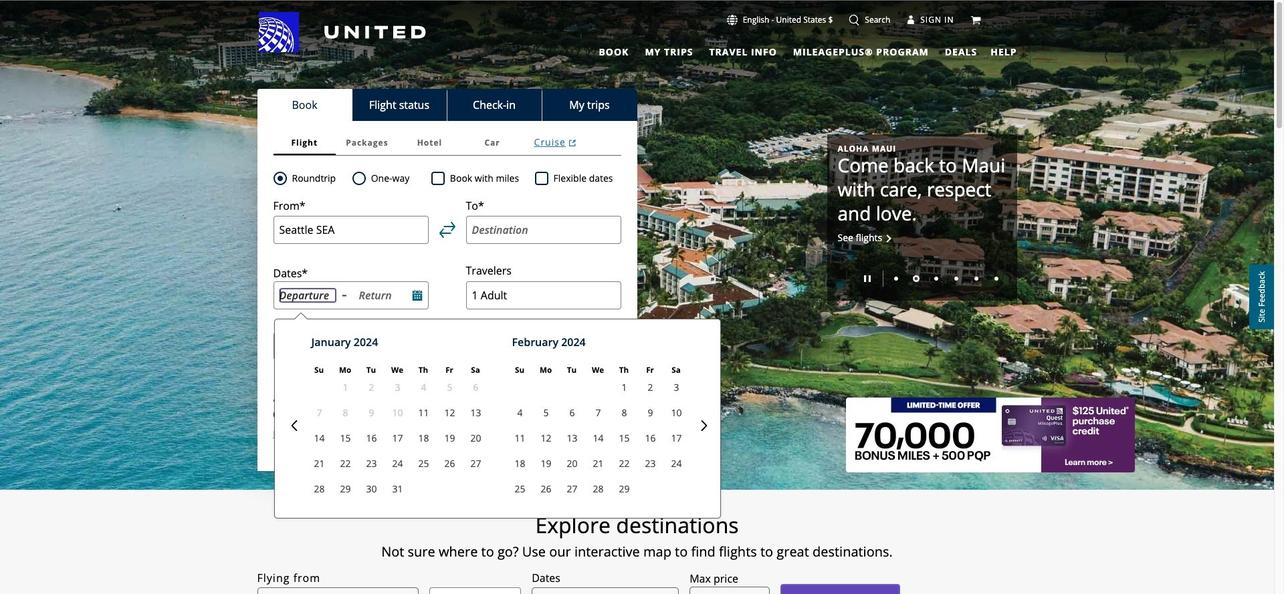 Task type: describe. For each thing, give the bounding box(es) containing it.
Origin text field
[[273, 216, 428, 244]]

currently in english united states	$ enter to change image
[[727, 15, 737, 25]]

2 vertical spatial tab list
[[273, 130, 621, 156]]

calendar application
[[278, 320, 1100, 528]]

view cart, click to view list of recently searched saved trips. image
[[970, 15, 981, 25]]

slide 4 of 6 image
[[954, 277, 958, 281]]

united logo link to homepage image
[[258, 12, 426, 52]]

round trip flight search element
[[287, 171, 336, 187]]

Departure text field
[[279, 288, 336, 304]]

slide 5 of 6 image
[[974, 277, 978, 281]]

please enter the max price in the input text or tab to access the slider to set the max price. element
[[690, 571, 738, 587]]



Task type: vqa. For each thing, say whether or not it's contained in the screenshot.
slide 3 of 6 image
yes



Task type: locate. For each thing, give the bounding box(es) containing it.
slide 1 of 6 image
[[894, 277, 898, 281]]

carousel buttons element
[[838, 266, 1006, 290]]

None text field
[[690, 587, 770, 595]]

not sure where to go? use our interactive map to find flights to great destinations. element
[[180, 544, 1094, 560]]

move forward to switch to the next month. image
[[699, 421, 709, 431]]

Return text field
[[359, 289, 408, 303]]

navigation
[[0, 11, 1274, 60]]

explore destinations element
[[180, 512, 1094, 539]]

tab list
[[591, 40, 980, 60], [257, 89, 637, 121], [273, 130, 621, 156]]

1 vertical spatial tab list
[[257, 89, 637, 121]]

slide 6 of 6 image
[[994, 277, 998, 281]]

move backward to switch to the previous month. image
[[289, 421, 299, 431]]

slide 2 of 6 image
[[913, 276, 919, 282]]

book with miles element
[[431, 171, 535, 187]]

0 vertical spatial tab list
[[591, 40, 980, 60]]

flying from element
[[257, 571, 320, 587]]

main content
[[0, 1, 1274, 595]]

one way flight search element
[[366, 171, 409, 187]]

Destination text field
[[466, 216, 621, 244]]

slide 3 of 6 image
[[934, 277, 938, 281]]

pause image
[[864, 276, 870, 282]]

reverse origin and destination image
[[439, 222, 455, 238]]



